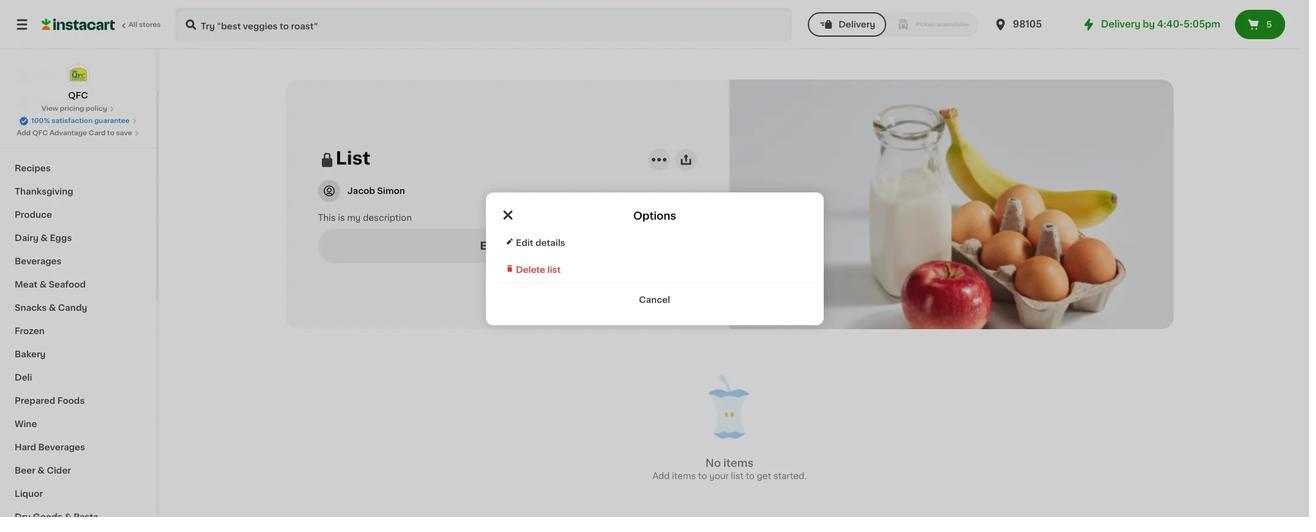 Task type: locate. For each thing, give the bounding box(es) containing it.
list
[[336, 149, 370, 167]]

lists link
[[7, 113, 149, 137]]

to left your
[[698, 472, 707, 481]]

thanksgiving link
[[7, 180, 149, 203]]

0 vertical spatial qfc
[[68, 91, 88, 100]]

this is my description
[[318, 213, 412, 222]]

100%
[[31, 118, 50, 124]]

0 vertical spatial items
[[504, 241, 535, 251]]

qfc up view pricing policy link
[[68, 91, 88, 100]]

1 vertical spatial qfc
[[32, 130, 48, 137]]

hard
[[15, 443, 36, 452]]

delivery inside delivery button
[[839, 20, 876, 29]]

description
[[363, 213, 412, 222]]

wine link
[[7, 413, 149, 436]]

1 horizontal spatial list
[[731, 472, 744, 481]]

delivery by 4:40-5:05pm link
[[1082, 17, 1221, 32]]

0 vertical spatial list
[[548, 265, 561, 274]]

policy
[[86, 105, 107, 112]]

delivery inside delivery by 4:40-5:05pm 'link'
[[1101, 20, 1141, 29]]

to left get
[[746, 472, 755, 481]]

&
[[41, 234, 48, 242], [39, 280, 47, 289], [49, 304, 56, 312], [38, 467, 45, 475]]

& right beer in the bottom left of the page
[[38, 467, 45, 475]]

service type group
[[808, 12, 979, 37]]

qfc
[[68, 91, 88, 100], [32, 130, 48, 137]]

0 horizontal spatial list
[[548, 265, 561, 274]]

delivery for delivery by 4:40-5:05pm
[[1101, 20, 1141, 29]]

0 horizontal spatial delivery
[[839, 20, 876, 29]]

1 horizontal spatial to
[[698, 472, 707, 481]]

100% satisfaction guarantee button
[[19, 114, 137, 126]]

hard beverages
[[15, 443, 85, 452]]

0 horizontal spatial to
[[107, 130, 114, 137]]

qfc inside qfc link
[[68, 91, 88, 100]]

1 horizontal spatial add
[[653, 472, 670, 481]]

add qfc advantage card to save link
[[17, 129, 139, 138]]

edit
[[516, 238, 534, 247], [480, 241, 502, 251]]

list right your
[[731, 472, 744, 481]]

& for meat
[[39, 280, 47, 289]]

advantage
[[50, 130, 87, 137]]

1 horizontal spatial delivery
[[1101, 20, 1141, 29]]

thanksgiving
[[15, 187, 73, 196]]

qfc logo image
[[66, 64, 90, 87]]

0 horizontal spatial edit
[[480, 241, 502, 251]]

candy
[[58, 304, 87, 312]]

items for edit
[[504, 241, 535, 251]]

beverages
[[15, 257, 62, 266], [38, 443, 85, 452]]

& left eggs
[[41, 234, 48, 242]]

beer & cider link
[[7, 459, 149, 482]]

beverages down dairy & eggs at the left
[[15, 257, 62, 266]]

5
[[1267, 20, 1272, 29]]

add inside no items add items to your list to get started.
[[653, 472, 670, 481]]

list inside "delete list" button
[[548, 265, 561, 274]]

items inside button
[[504, 241, 535, 251]]

0 vertical spatial add
[[17, 130, 31, 137]]

qfc down lists
[[32, 130, 48, 137]]

1 horizontal spatial qfc
[[68, 91, 88, 100]]

1 horizontal spatial items
[[672, 472, 696, 481]]

items for no
[[724, 459, 754, 468]]

meat
[[15, 280, 37, 289]]

items up delete
[[504, 241, 535, 251]]

buy
[[34, 96, 52, 105]]

5 button
[[1235, 10, 1286, 39]]

edit inside button
[[480, 241, 502, 251]]

& right meat
[[39, 280, 47, 289]]

is
[[338, 213, 345, 222]]

items left your
[[672, 472, 696, 481]]

beer & cider
[[15, 467, 71, 475]]

0 horizontal spatial items
[[504, 241, 535, 251]]

0 horizontal spatial add
[[17, 130, 31, 137]]

to down the guarantee
[[107, 130, 114, 137]]

snacks & candy
[[15, 304, 87, 312]]

1 vertical spatial add
[[653, 472, 670, 481]]

list
[[548, 265, 561, 274], [731, 472, 744, 481]]

options
[[634, 211, 677, 220]]

to
[[107, 130, 114, 137], [698, 472, 707, 481], [746, 472, 755, 481]]

edit list dialog
[[486, 192, 824, 325]]

1 vertical spatial items
[[724, 459, 754, 468]]

2 horizontal spatial items
[[724, 459, 754, 468]]

1 vertical spatial beverages
[[38, 443, 85, 452]]

items up your
[[724, 459, 754, 468]]

no items add items to your list to get started.
[[653, 459, 807, 481]]

frozen
[[15, 327, 45, 336]]

2 vertical spatial items
[[672, 472, 696, 481]]

get
[[757, 472, 772, 481]]

prepared foods
[[15, 397, 85, 405]]

jacob
[[347, 186, 375, 195]]

this
[[318, 213, 336, 222]]

edit items
[[480, 241, 535, 251]]

1 vertical spatial list
[[731, 472, 744, 481]]

view pricing policy
[[42, 105, 107, 112]]

edit inside "button"
[[516, 238, 534, 247]]

0 vertical spatial beverages
[[15, 257, 62, 266]]

delivery
[[1101, 20, 1141, 29], [839, 20, 876, 29]]

eggs
[[50, 234, 72, 242]]

produce
[[15, 211, 52, 219]]

recipes link
[[7, 157, 149, 180]]

edit left edit details on the top left of the page
[[480, 241, 502, 251]]

deli
[[15, 373, 32, 382]]

satisfaction
[[52, 118, 93, 124]]

delete list
[[516, 265, 561, 274]]

all stores link
[[42, 7, 162, 42]]

shop link
[[7, 64, 149, 88]]

lists
[[34, 121, 55, 129]]

0 horizontal spatial qfc
[[32, 130, 48, 137]]

& left the candy
[[49, 304, 56, 312]]

list right delete
[[548, 265, 561, 274]]

all stores
[[129, 21, 161, 28]]

edit left details
[[516, 238, 534, 247]]

100% satisfaction guarantee
[[31, 118, 130, 124]]

& for beer
[[38, 467, 45, 475]]

1 horizontal spatial edit
[[516, 238, 534, 247]]

produce link
[[7, 203, 149, 227]]

items
[[504, 241, 535, 251], [724, 459, 754, 468], [672, 472, 696, 481]]

beverages up cider
[[38, 443, 85, 452]]

add left your
[[653, 472, 670, 481]]

add up recipes
[[17, 130, 31, 137]]

None search field
[[175, 7, 792, 42]]

liquor link
[[7, 482, 149, 506]]

2 horizontal spatial to
[[746, 472, 755, 481]]



Task type: vqa. For each thing, say whether or not it's contained in the screenshot.
the bottommost Accessories
no



Task type: describe. For each thing, give the bounding box(es) containing it.
seafood
[[49, 280, 86, 289]]

to for qfc
[[107, 130, 114, 137]]

pricing
[[60, 105, 84, 112]]

bakery
[[15, 350, 46, 359]]

delivery button
[[808, 12, 887, 37]]

view
[[42, 105, 58, 112]]

dairy
[[15, 234, 39, 242]]

list inside no items add items to your list to get started.
[[731, 472, 744, 481]]

edit for edit details
[[516, 238, 534, 247]]

beverages inside 'link'
[[38, 443, 85, 452]]

hard beverages link
[[7, 436, 149, 459]]

98105 button
[[994, 7, 1067, 42]]

dairy & eggs link
[[7, 227, 149, 250]]

delete
[[516, 265, 546, 274]]

guarantee
[[94, 118, 130, 124]]

save
[[116, 130, 132, 137]]

prepared foods link
[[7, 389, 149, 413]]

buy it again
[[34, 96, 86, 105]]

edit for edit items
[[480, 241, 502, 251]]

details
[[536, 238, 565, 247]]

5:05pm
[[1184, 20, 1221, 29]]

98105
[[1013, 20, 1042, 29]]

by
[[1143, 20, 1155, 29]]

delete list button
[[496, 256, 814, 283]]

view pricing policy link
[[42, 104, 115, 114]]

beverages link
[[7, 250, 149, 273]]

liquor
[[15, 490, 43, 498]]

add qfc advantage card to save
[[17, 130, 132, 137]]

simon
[[377, 186, 405, 195]]

frozen link
[[7, 320, 149, 343]]

& for dairy
[[41, 234, 48, 242]]

card
[[89, 130, 106, 137]]

buy it again link
[[7, 88, 149, 113]]

started.
[[774, 472, 807, 481]]

dairy & eggs
[[15, 234, 72, 242]]

bakery link
[[7, 343, 149, 366]]

edit details button
[[496, 229, 814, 256]]

edit items button
[[318, 229, 697, 263]]

cancel
[[639, 295, 670, 304]]

4:40-
[[1158, 20, 1184, 29]]

again
[[62, 96, 86, 105]]

prepared
[[15, 397, 55, 405]]

wine
[[15, 420, 37, 429]]

to for items
[[698, 472, 707, 481]]

all
[[129, 21, 137, 28]]

beer
[[15, 467, 35, 475]]

jacob simon
[[347, 186, 405, 195]]

stores
[[139, 21, 161, 28]]

qfc inside the add qfc advantage card to save link
[[32, 130, 48, 137]]

qfc link
[[66, 64, 90, 102]]

foods
[[57, 397, 85, 405]]

recipes
[[15, 164, 51, 173]]

meat & seafood
[[15, 280, 86, 289]]

cider
[[47, 467, 71, 475]]

delivery for delivery
[[839, 20, 876, 29]]

cancel button
[[496, 283, 814, 306]]

& for snacks
[[49, 304, 56, 312]]

snacks
[[15, 304, 47, 312]]

it
[[54, 96, 60, 105]]

deli link
[[7, 366, 149, 389]]

snacks & candy link
[[7, 296, 149, 320]]

edit details
[[516, 238, 565, 247]]

shop
[[34, 72, 57, 80]]

my
[[347, 213, 361, 222]]

meat & seafood link
[[7, 273, 149, 296]]

instacart logo image
[[42, 17, 115, 32]]

your
[[710, 472, 729, 481]]

no
[[706, 459, 721, 468]]

delivery by 4:40-5:05pm
[[1101, 20, 1221, 29]]



